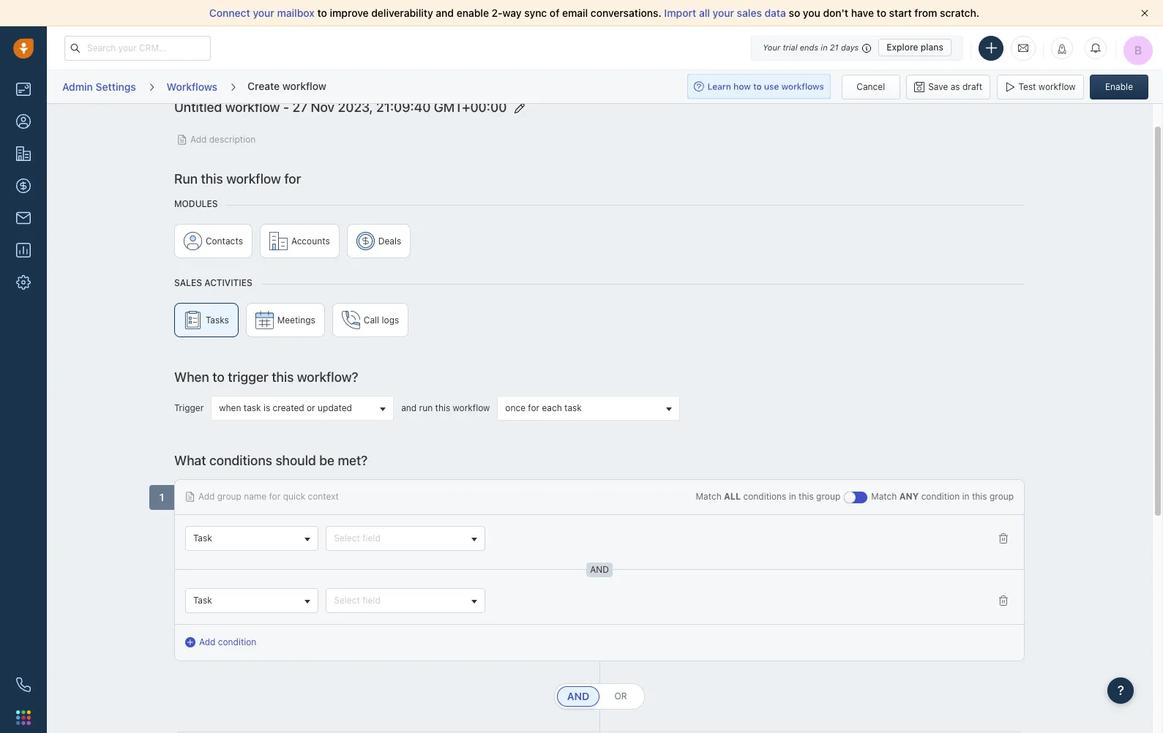 Task type: describe. For each thing, give the bounding box(es) containing it.
way
[[503, 7, 522, 19]]

0 horizontal spatial to
[[212, 370, 225, 385]]

for for add group name for quick context
[[269, 491, 281, 502]]

2 task button from the top
[[185, 589, 319, 613]]

1 horizontal spatial to
[[317, 7, 327, 19]]

in for conditions
[[789, 491, 796, 502]]

so
[[789, 7, 800, 19]]

days
[[841, 42, 859, 52]]

2 horizontal spatial to
[[877, 7, 886, 19]]

test
[[1019, 81, 1036, 92]]

test workflow button
[[997, 74, 1084, 99]]

scratch.
[[940, 7, 979, 19]]

run
[[174, 171, 198, 187]]

be
[[319, 453, 335, 468]]

activities
[[204, 277, 252, 288]]

untitled
[[174, 100, 222, 115]]

contacts
[[206, 236, 243, 247]]

what conditions should be met?
[[174, 453, 368, 468]]

all
[[724, 491, 741, 502]]

settings
[[96, 80, 136, 93]]

call logs button
[[332, 303, 409, 337]]

group for match all conditions in this group
[[816, 491, 840, 502]]

from
[[915, 7, 937, 19]]

2-
[[492, 7, 503, 19]]

conversations.
[[591, 7, 662, 19]]

start
[[889, 7, 912, 19]]

workflows link
[[166, 75, 218, 98]]

deals
[[378, 236, 401, 247]]

admin
[[62, 80, 93, 93]]

name
[[244, 491, 267, 502]]

match any condition in this group
[[871, 491, 1014, 502]]

accounts button
[[260, 224, 339, 258]]

of
[[550, 7, 560, 19]]

have
[[851, 7, 874, 19]]

explore plans link
[[879, 39, 952, 56]]

explore plans
[[887, 42, 944, 53]]

and run this workflow
[[401, 403, 490, 414]]

improve
[[330, 7, 369, 19]]

each
[[542, 403, 562, 414]]

description
[[209, 134, 256, 145]]

2 select from the top
[[334, 595, 360, 606]]

or inside "button"
[[307, 403, 315, 414]]

once for each task button
[[497, 396, 680, 421]]

test workflow
[[1019, 81, 1076, 92]]

met?
[[338, 453, 368, 468]]

add description
[[190, 134, 256, 145]]

-
[[283, 100, 289, 115]]

or link
[[599, 687, 642, 707]]

workflow?
[[297, 370, 358, 385]]

1 task button from the top
[[185, 526, 319, 551]]

1 vertical spatial or
[[614, 691, 627, 702]]

create
[[247, 80, 280, 92]]

sales
[[737, 7, 762, 19]]

enable
[[1105, 81, 1133, 92]]

2 select field from the top
[[334, 595, 380, 606]]

when
[[219, 403, 241, 414]]

email
[[562, 7, 588, 19]]

your trial ends in 21 days
[[763, 42, 859, 52]]

sync
[[524, 7, 547, 19]]

data
[[765, 7, 786, 19]]

you
[[803, 7, 820, 19]]

any
[[899, 491, 919, 502]]

mailbox
[[277, 7, 315, 19]]

all
[[699, 7, 710, 19]]

select field button for 1st task button
[[326, 526, 485, 551]]

phone image
[[16, 678, 31, 692]]

meetings
[[277, 315, 315, 326]]

your
[[763, 42, 780, 52]]

1 your from the left
[[253, 7, 274, 19]]

is
[[263, 403, 270, 414]]

1 horizontal spatial condition
[[921, 491, 960, 502]]

context
[[308, 491, 339, 502]]

cancel button
[[842, 74, 900, 99]]

group for sales activities
[[174, 303, 1025, 345]]

group for match any condition in this group
[[990, 491, 1014, 502]]

add condition link
[[185, 636, 256, 649]]

once for each task
[[505, 403, 582, 414]]

email image
[[1018, 42, 1028, 54]]

gmt+00:00
[[434, 100, 507, 115]]

1 select field from the top
[[334, 533, 380, 544]]

task for 2nd task button from the top of the page
[[193, 595, 212, 606]]

add for add condition
[[199, 637, 215, 648]]



Task type: locate. For each thing, give the bounding box(es) containing it.
1 horizontal spatial in
[[821, 42, 828, 52]]

1 vertical spatial add
[[198, 491, 215, 502]]

1 horizontal spatial conditions
[[743, 491, 786, 502]]

tasks button
[[174, 303, 238, 337]]

0 vertical spatial select
[[334, 533, 360, 544]]

workflow down create
[[225, 100, 280, 115]]

21:09:40
[[376, 100, 431, 115]]

0 vertical spatial or
[[307, 403, 315, 414]]

0 vertical spatial conditions
[[209, 453, 272, 468]]

select field button for 2nd task button from the top of the page
[[326, 589, 485, 613]]

workflow for test
[[1039, 81, 1076, 92]]

2 horizontal spatial group
[[990, 491, 1014, 502]]

workflow for create
[[282, 80, 326, 92]]

as
[[951, 81, 960, 92]]

task for 1st task button
[[193, 533, 212, 544]]

2 vertical spatial add
[[199, 637, 215, 648]]

1 task from the top
[[193, 533, 212, 544]]

contacts button
[[174, 224, 252, 258]]

import all your sales data link
[[664, 7, 789, 19]]

what
[[174, 453, 206, 468]]

conditions right the "all"
[[743, 491, 786, 502]]

conditions up name
[[209, 453, 272, 468]]

ends
[[800, 42, 818, 52]]

condition
[[921, 491, 960, 502], [218, 637, 256, 648]]

workflow left once at bottom
[[453, 403, 490, 414]]

connect
[[209, 7, 250, 19]]

plans
[[921, 42, 944, 53]]

1 horizontal spatial group
[[816, 491, 840, 502]]

match for match any condition in this group
[[871, 491, 897, 502]]

match
[[696, 491, 722, 502], [871, 491, 897, 502]]

1 group from the left
[[217, 491, 241, 502]]

task inside "button"
[[244, 403, 261, 414]]

3 group from the left
[[990, 491, 1014, 502]]

0 horizontal spatial conditions
[[209, 453, 272, 468]]

workflows
[[167, 80, 217, 93]]

in for condition
[[962, 491, 970, 502]]

1 vertical spatial conditions
[[743, 491, 786, 502]]

0 vertical spatial add
[[190, 134, 207, 145]]

0 horizontal spatial or
[[307, 403, 315, 414]]

should
[[275, 453, 316, 468]]

in
[[821, 42, 828, 52], [789, 491, 796, 502], [962, 491, 970, 502]]

2 match from the left
[[871, 491, 897, 502]]

draft
[[963, 81, 982, 92]]

nov
[[311, 100, 335, 115]]

call
[[364, 315, 379, 326]]

2 task from the top
[[193, 595, 212, 606]]

add for add description
[[190, 134, 207, 145]]

to left start
[[877, 7, 886, 19]]

in left 21
[[821, 42, 828, 52]]

add group name for quick context
[[198, 491, 339, 502]]

once
[[505, 403, 526, 414]]

0 horizontal spatial match
[[696, 491, 722, 502]]

run this workflow for
[[174, 171, 301, 187]]

in right any
[[962, 491, 970, 502]]

your
[[253, 7, 274, 19], [713, 7, 734, 19]]

phone element
[[9, 670, 38, 700]]

your right all
[[713, 7, 734, 19]]

1 vertical spatial task button
[[185, 589, 319, 613]]

2023,
[[338, 100, 373, 115]]

1 vertical spatial field
[[362, 595, 380, 606]]

0 vertical spatial select field
[[334, 533, 380, 544]]

0 horizontal spatial for
[[269, 491, 281, 502]]

import
[[664, 7, 696, 19]]

trial
[[783, 42, 798, 52]]

1 horizontal spatial match
[[871, 491, 897, 502]]

and
[[436, 7, 454, 19], [401, 403, 417, 414], [567, 690, 589, 703], [569, 691, 588, 702]]

updated
[[318, 403, 352, 414]]

when task is created or updated
[[219, 403, 352, 414]]

2 group from the top
[[174, 303, 1025, 345]]

group containing contacts
[[174, 224, 1025, 266]]

2 select field button from the top
[[326, 589, 485, 613]]

and link
[[557, 687, 599, 707], [557, 687, 599, 707]]

add for add group name for quick context
[[198, 491, 215, 502]]

0 horizontal spatial in
[[789, 491, 796, 502]]

accounts
[[291, 236, 330, 247]]

in right the "all"
[[789, 491, 796, 502]]

0 vertical spatial select field button
[[326, 526, 485, 551]]

field for 1st task button's select field button
[[362, 533, 380, 544]]

Search your CRM... text field
[[64, 36, 211, 60]]

2 horizontal spatial in
[[962, 491, 970, 502]]

match left any
[[871, 491, 897, 502]]

don't
[[823, 7, 848, 19]]

0 horizontal spatial condition
[[218, 637, 256, 648]]

1 field from the top
[[362, 533, 380, 544]]

1 horizontal spatial task
[[564, 403, 582, 414]]

0 vertical spatial task button
[[185, 526, 319, 551]]

logs
[[382, 315, 399, 326]]

1 select from the top
[[334, 533, 360, 544]]

0 vertical spatial group
[[174, 224, 1025, 266]]

1 group from the top
[[174, 224, 1025, 266]]

for left quick
[[269, 491, 281, 502]]

1 horizontal spatial or
[[614, 691, 627, 702]]

deals button
[[347, 224, 411, 258]]

for inside button
[[528, 403, 540, 414]]

1 vertical spatial condition
[[218, 637, 256, 648]]

for for run this workflow for
[[284, 171, 301, 187]]

1 vertical spatial select
[[334, 595, 360, 606]]

task inside button
[[564, 403, 582, 414]]

deliverability
[[371, 7, 433, 19]]

task button up add condition
[[185, 589, 319, 613]]

workflow up 27
[[282, 80, 326, 92]]

1 vertical spatial task
[[193, 595, 212, 606]]

save as draft
[[928, 81, 982, 92]]

when
[[174, 370, 209, 385]]

1 vertical spatial group
[[174, 303, 1025, 345]]

2 horizontal spatial for
[[528, 403, 540, 414]]

your left mailbox
[[253, 7, 274, 19]]

meetings button
[[246, 303, 325, 337]]

group
[[174, 224, 1025, 266], [174, 303, 1025, 345]]

to right mailbox
[[317, 7, 327, 19]]

1 vertical spatial for
[[528, 403, 540, 414]]

1 vertical spatial select field button
[[326, 589, 485, 613]]

conditions
[[209, 453, 272, 468], [743, 491, 786, 502]]

for up accounts button
[[284, 171, 301, 187]]

tasks
[[206, 315, 229, 326]]

connect your mailbox to improve deliverability and enable 2-way sync of email conversations. import all your sales data so you don't have to start from scratch.
[[209, 7, 979, 19]]

27
[[292, 100, 308, 115]]

for left each
[[528, 403, 540, 414]]

add condition
[[199, 637, 256, 648]]

admin settings link
[[61, 75, 137, 98]]

1 select field button from the top
[[326, 526, 485, 551]]

1 horizontal spatial your
[[713, 7, 734, 19]]

sales
[[174, 277, 202, 288]]

task left is at the left bottom
[[244, 403, 261, 414]]

0 vertical spatial task
[[193, 533, 212, 544]]

0 horizontal spatial group
[[217, 491, 241, 502]]

task button down name
[[185, 526, 319, 551]]

workflow for untitled
[[225, 100, 280, 115]]

0 horizontal spatial task
[[244, 403, 261, 414]]

task right each
[[564, 403, 582, 414]]

2 field from the top
[[362, 595, 380, 606]]

task
[[193, 533, 212, 544], [193, 595, 212, 606]]

run
[[419, 403, 433, 414]]

add
[[190, 134, 207, 145], [198, 491, 215, 502], [199, 637, 215, 648]]

field for select field button for 2nd task button from the top of the page
[[362, 595, 380, 606]]

freshworks switcher image
[[16, 711, 31, 725]]

to right when
[[212, 370, 225, 385]]

0 horizontal spatial your
[[253, 7, 274, 19]]

save as draft button
[[906, 74, 991, 99]]

0 vertical spatial condition
[[921, 491, 960, 502]]

trigger
[[174, 403, 204, 414]]

field
[[362, 533, 380, 544], [362, 595, 380, 606]]

2 task from the left
[[564, 403, 582, 414]]

workflow
[[282, 80, 326, 92], [1039, 81, 1076, 92], [225, 100, 280, 115], [226, 171, 281, 187], [453, 403, 490, 414]]

trigger
[[228, 370, 268, 385]]

workflow inside test workflow button
[[1039, 81, 1076, 92]]

modules
[[174, 198, 218, 209]]

match all conditions in this group
[[696, 491, 840, 502]]

call logs
[[364, 315, 399, 326]]

0 vertical spatial for
[[284, 171, 301, 187]]

untitled workflow - 27 nov 2023, 21:09:40 gmt+00:00
[[174, 100, 507, 115]]

when task is created or updated button
[[211, 396, 394, 421]]

1 match from the left
[[696, 491, 722, 502]]

in for ends
[[821, 42, 828, 52]]

connect your mailbox link
[[209, 7, 317, 19]]

0 vertical spatial field
[[362, 533, 380, 544]]

save
[[928, 81, 948, 92]]

created
[[273, 403, 304, 414]]

match for match all conditions in this group
[[696, 491, 722, 502]]

group for modules
[[174, 224, 1025, 266]]

match left the "all"
[[696, 491, 722, 502]]

cancel
[[857, 81, 885, 92]]

task
[[244, 403, 261, 414], [564, 403, 582, 414]]

group containing tasks
[[174, 303, 1025, 345]]

1 horizontal spatial for
[[284, 171, 301, 187]]

workflow down description
[[226, 171, 281, 187]]

1 task from the left
[[244, 403, 261, 414]]

admin settings
[[62, 80, 136, 93]]

close image
[[1141, 10, 1148, 17]]

sales activities
[[174, 277, 252, 288]]

1 vertical spatial select field
[[334, 595, 380, 606]]

2 your from the left
[[713, 7, 734, 19]]

enable
[[457, 7, 489, 19]]

for
[[284, 171, 301, 187], [528, 403, 540, 414], [269, 491, 281, 502]]

2 vertical spatial for
[[269, 491, 281, 502]]

when to trigger this workflow?
[[174, 370, 358, 385]]

workflow right test at top
[[1039, 81, 1076, 92]]

2 group from the left
[[816, 491, 840, 502]]



Task type: vqa. For each thing, say whether or not it's contained in the screenshot.
AND RUN THIS WORKFLOW
yes



